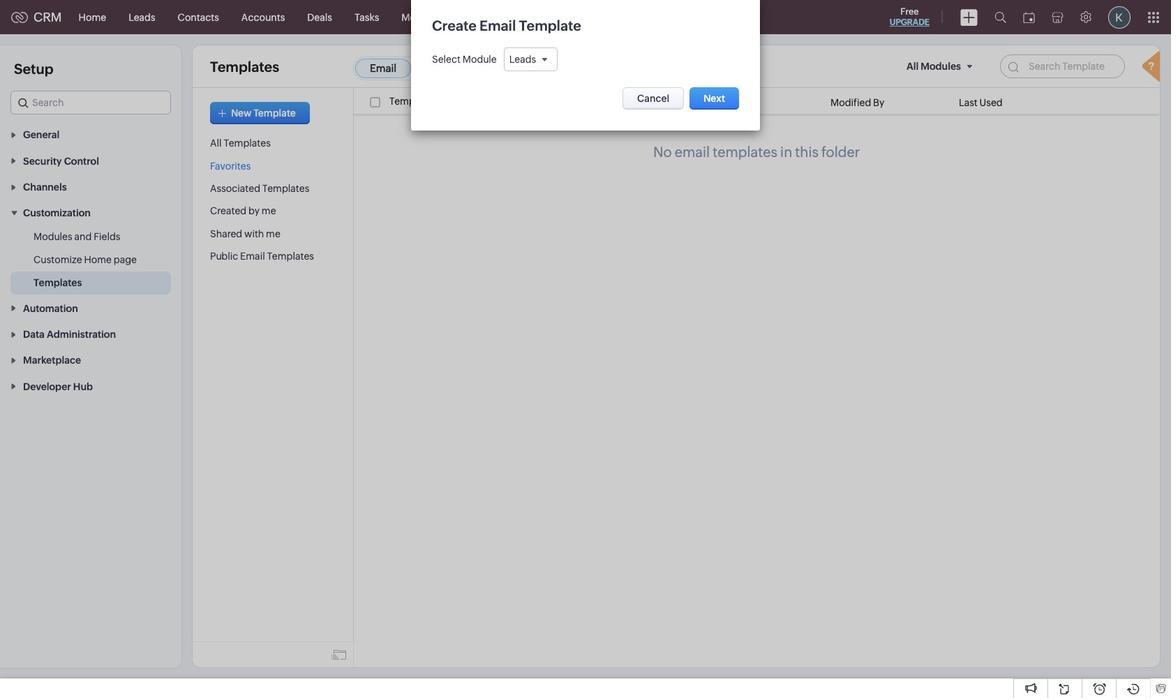 Task type: locate. For each thing, give the bounding box(es) containing it.
customize home page
[[34, 254, 137, 266]]

email
[[370, 62, 397, 74], [240, 251, 265, 262]]

contacts
[[178, 12, 219, 23]]

new template button
[[210, 102, 310, 124]]

leads inside "link"
[[129, 12, 155, 23]]

0 horizontal spatial leads
[[129, 12, 155, 23]]

shared
[[210, 228, 242, 239]]

crm
[[34, 10, 62, 24]]

all
[[210, 138, 222, 149]]

None button
[[623, 87, 685, 110], [690, 87, 740, 110], [623, 87, 685, 110], [690, 87, 740, 110]]

template inside button
[[254, 108, 296, 119]]

template for create email template
[[519, 17, 582, 34]]

shared with me
[[210, 228, 281, 239]]

meetings
[[402, 12, 444, 23]]

templates up new
[[210, 58, 279, 74]]

templates down customize
[[34, 278, 82, 289]]

me right with
[[266, 228, 281, 239]]

me right by
[[262, 206, 276, 217]]

1 horizontal spatial email
[[370, 62, 397, 74]]

tasks link
[[344, 0, 391, 34]]

campaigns
[[569, 12, 621, 23]]

used
[[980, 97, 1003, 108]]

free upgrade
[[890, 6, 930, 27]]

public email templates link
[[210, 251, 314, 262]]

deals
[[308, 12, 332, 23]]

by
[[874, 97, 885, 108]]

leads for leads field
[[510, 54, 537, 65]]

reports
[[511, 12, 546, 23]]

0 vertical spatial template
[[519, 17, 582, 34]]

home
[[79, 12, 106, 23], [84, 254, 112, 266]]

leads inside field
[[510, 54, 537, 65]]

created by me
[[210, 206, 276, 217]]

customization button
[[0, 200, 182, 226]]

0 vertical spatial me
[[262, 206, 276, 217]]

template left name
[[390, 96, 432, 107]]

1 vertical spatial leads
[[510, 54, 537, 65]]

1 horizontal spatial leads
[[510, 54, 537, 65]]

email up template name
[[370, 62, 397, 74]]

2 horizontal spatial template
[[519, 17, 582, 34]]

1 horizontal spatial template
[[390, 96, 432, 107]]

last used
[[960, 97, 1003, 108]]

page
[[114, 254, 137, 266]]

with
[[244, 228, 264, 239]]

all templates link
[[210, 138, 271, 149]]

templates link
[[34, 276, 82, 290]]

customization
[[23, 208, 91, 219]]

public
[[210, 251, 238, 262]]

free
[[901, 6, 919, 17]]

templates inside customization region
[[34, 278, 82, 289]]

template for new template
[[254, 108, 296, 119]]

campaigns link
[[558, 0, 632, 34]]

home right the crm
[[79, 12, 106, 23]]

shared with me link
[[210, 228, 281, 239]]

template
[[519, 17, 582, 34], [390, 96, 432, 107], [254, 108, 296, 119]]

home inside customization region
[[84, 254, 112, 266]]

template up leads field
[[519, 17, 582, 34]]

select
[[432, 54, 461, 65]]

folder
[[822, 144, 861, 160]]

tasks
[[355, 12, 379, 23]]

leads
[[129, 12, 155, 23], [510, 54, 537, 65]]

templates
[[210, 58, 279, 74], [224, 138, 271, 149], [263, 183, 310, 194], [267, 251, 314, 262], [34, 278, 82, 289]]

leads link
[[117, 0, 167, 34]]

and
[[74, 231, 92, 243]]

meetings link
[[391, 0, 455, 34]]

deals link
[[296, 0, 344, 34]]

modules and fields
[[34, 231, 120, 243]]

associated
[[210, 183, 261, 194]]

2 vertical spatial template
[[254, 108, 296, 119]]

associated templates link
[[210, 183, 310, 194]]

email inside email link
[[370, 62, 397, 74]]

new template
[[231, 108, 296, 119]]

template right new
[[254, 108, 296, 119]]

me
[[262, 206, 276, 217], [266, 228, 281, 239]]

calls
[[466, 12, 488, 23]]

created
[[210, 206, 247, 217]]

last
[[960, 97, 978, 108]]

modified
[[831, 97, 872, 108]]

home down the fields
[[84, 254, 112, 266]]

in
[[781, 144, 793, 160]]

leads down the create email template
[[510, 54, 537, 65]]

templates
[[713, 144, 778, 160]]

1 vertical spatial me
[[266, 228, 281, 239]]

module
[[463, 54, 497, 65]]

0 horizontal spatial template
[[254, 108, 296, 119]]

modified by
[[831, 97, 885, 108]]

0 vertical spatial leads
[[129, 12, 155, 23]]

1 vertical spatial home
[[84, 254, 112, 266]]

0 horizontal spatial email
[[240, 251, 265, 262]]

email down with
[[240, 251, 265, 262]]

0 vertical spatial email
[[370, 62, 397, 74]]

leads right home link
[[129, 12, 155, 23]]



Task type: vqa. For each thing, say whether or not it's contained in the screenshot.
Source -
no



Task type: describe. For each thing, give the bounding box(es) containing it.
no
[[654, 144, 672, 160]]

all templates
[[210, 138, 271, 149]]

0 vertical spatial home
[[79, 12, 106, 23]]

customization region
[[0, 226, 182, 295]]

create email
[[432, 17, 516, 34]]

1 vertical spatial email
[[240, 251, 265, 262]]

me for created by me
[[262, 206, 276, 217]]

associated templates
[[210, 183, 310, 194]]

upgrade
[[890, 17, 930, 27]]

templates up created by me on the left
[[263, 183, 310, 194]]

customize home page link
[[34, 253, 137, 267]]

by
[[249, 206, 260, 217]]

logo image
[[11, 12, 28, 23]]

create email template
[[432, 17, 582, 34]]

accounts
[[242, 12, 285, 23]]

no email templates in this folder
[[654, 144, 861, 160]]

leads for leads "link"
[[129, 12, 155, 23]]

select module
[[432, 54, 497, 65]]

accounts link
[[230, 0, 296, 34]]

crm link
[[11, 10, 62, 24]]

fields
[[94, 231, 120, 243]]

customize
[[34, 254, 82, 266]]

modules and fields link
[[34, 230, 120, 244]]

reports link
[[500, 0, 558, 34]]

1 vertical spatial template
[[390, 96, 432, 107]]

Leads field
[[504, 47, 558, 71]]

templates down shared with me
[[267, 251, 314, 262]]

setup
[[14, 61, 53, 77]]

home link
[[67, 0, 117, 34]]

template name
[[390, 96, 461, 107]]

created by me link
[[210, 206, 276, 217]]

calls link
[[455, 0, 500, 34]]

favorites
[[210, 160, 251, 172]]

name
[[434, 96, 461, 107]]

favorites link
[[210, 160, 251, 172]]

public email templates
[[210, 251, 314, 262]]

email
[[675, 144, 710, 160]]

me for shared with me
[[266, 228, 281, 239]]

email link
[[355, 59, 411, 78]]

contacts link
[[167, 0, 230, 34]]

new
[[231, 108, 252, 119]]

this
[[796, 144, 819, 160]]

Search Template text field
[[1001, 54, 1126, 78]]

templates up favorites link on the left top of the page
[[224, 138, 271, 149]]

modules
[[34, 231, 72, 243]]



